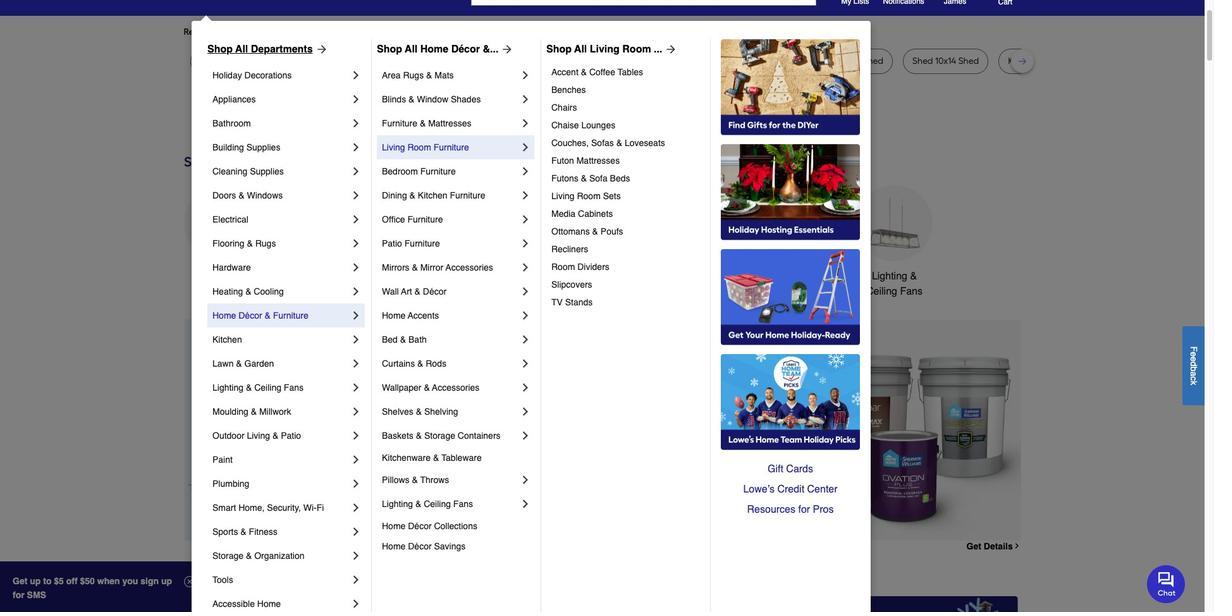 Task type: describe. For each thing, give the bounding box(es) containing it.
shed outdoor storage
[[743, 56, 834, 66]]

shelves & shelving link
[[382, 400, 519, 424]]

quikrete
[[598, 56, 632, 66]]

room inside room dividers link
[[551, 262, 575, 272]]

& for futons & sofa beds link
[[581, 173, 587, 183]]

rugs inside "link"
[[403, 70, 424, 80]]

baskets & storage containers
[[382, 431, 501, 441]]

chevron right image for blinds & window shades
[[519, 93, 532, 106]]

bathroom inside button
[[680, 271, 724, 282]]

suggestions
[[346, 27, 396, 37]]

lawn
[[213, 359, 234, 369]]

bathroom link
[[213, 111, 350, 135]]

smart home button
[[761, 185, 836, 284]]

décor inside 'link'
[[423, 286, 447, 297]]

mirrors & mirror accessories link
[[382, 256, 519, 280]]

get for get up to $5 off $50 when you sign up for sms
[[13, 576, 27, 586]]

for up departments
[[286, 27, 297, 37]]

decorations for christmas
[[387, 286, 441, 297]]

patio furniture link
[[382, 231, 519, 256]]

window
[[417, 94, 448, 104]]

home inside button
[[800, 271, 827, 282]]

living up bedroom
[[382, 142, 405, 152]]

& for heating & cooling link
[[245, 286, 251, 297]]

sms
[[27, 590, 46, 600]]

bedroom
[[382, 166, 418, 176]]

& for accent & coffee tables link
[[581, 67, 587, 77]]

furniture down blinds at left top
[[382, 118, 417, 128]]

& for bed & bath link
[[400, 335, 406, 345]]

more suggestions for you link
[[324, 26, 436, 39]]

Search Query text field
[[472, 0, 759, 5]]

$5
[[54, 576, 64, 586]]

chevron right image for patio furniture
[[519, 237, 532, 250]]

lighting & ceiling fans for the leftmost lighting & ceiling fans link
[[213, 383, 304, 393]]

room inside living room furniture link
[[408, 142, 431, 152]]

plumbing link
[[213, 472, 350, 496]]

chevron right image for flooring & rugs
[[350, 237, 362, 250]]

doors & windows
[[213, 190, 283, 200]]

shed 10x14 shed
[[913, 56, 979, 66]]

chaise lounges link
[[551, 116, 701, 134]]

chevron right image inside the get details link
[[1013, 542, 1021, 550]]

media
[[551, 209, 576, 219]]

1 vertical spatial patio
[[281, 431, 301, 441]]

futon mattresses
[[551, 156, 620, 166]]

furniture up bedroom furniture link
[[434, 142, 469, 152]]

& for lawn & garden link
[[236, 359, 242, 369]]

office furniture link
[[382, 207, 519, 231]]

lighting inside button
[[872, 271, 908, 282]]

chevron right image for furniture & mattresses
[[519, 117, 532, 130]]

shades
[[451, 94, 481, 104]]

shop 25 days of deals by category image
[[184, 151, 1021, 172]]

shop for shop all living room ...
[[546, 44, 572, 55]]

& for curtains & rods link
[[417, 359, 423, 369]]

storage & organization link
[[213, 544, 350, 568]]

free same-day delivery when you order 1 gallon or more of paint by 2 p m. image
[[408, 319, 1021, 541]]

chevron right image for office furniture
[[519, 213, 532, 226]]

chevron right image for bed & bath
[[519, 333, 532, 346]]

sofas
[[591, 138, 614, 148]]

containers
[[458, 431, 501, 441]]

2 up from the left
[[161, 576, 172, 586]]

& for kitchenware & tableware link
[[433, 453, 439, 463]]

chevron right image for electrical
[[350, 213, 362, 226]]

deals
[[282, 563, 329, 584]]

ottomans & poufs
[[551, 226, 623, 237]]

credit
[[778, 484, 805, 495]]

2 horizontal spatial arrow right image
[[998, 430, 1010, 443]]

& for dining & kitchen furniture link
[[410, 190, 415, 200]]

décor for home décor & furniture
[[239, 311, 262, 321]]

0 vertical spatial appliances
[[213, 94, 256, 104]]

flooring
[[213, 238, 244, 249]]

1 up from the left
[[30, 576, 41, 586]]

dining & kitchen furniture link
[[382, 183, 519, 207]]

kitchen faucets button
[[472, 185, 548, 284]]

0 horizontal spatial rugs
[[255, 238, 276, 249]]

curtains
[[382, 359, 415, 369]]

smart for smart home, security, wi-fi
[[213, 503, 236, 513]]

wallpaper & accessories link
[[382, 376, 519, 400]]

chat invite button image
[[1147, 565, 1186, 603]]

outdoor for outdoor tools & equipment
[[570, 271, 607, 282]]

2 e from the top
[[1189, 357, 1199, 361]]

shop all home décor &...
[[377, 44, 499, 55]]

more for more great deals
[[184, 563, 226, 584]]

home,
[[239, 503, 265, 513]]

0 horizontal spatial fans
[[284, 383, 304, 393]]

chevron right image for curtains & rods
[[519, 357, 532, 370]]

savings
[[434, 541, 466, 551]]

shop for shop all departments
[[207, 44, 233, 55]]

shelves & shelving
[[382, 407, 458, 417]]

k
[[1189, 381, 1199, 385]]

2 vertical spatial lighting
[[382, 499, 413, 509]]

chevron right image for kitchen
[[350, 333, 362, 346]]

tv stands link
[[551, 293, 701, 311]]

supplies for building supplies
[[246, 142, 280, 152]]

arrow right image
[[662, 43, 678, 56]]

0 horizontal spatial mattresses
[[428, 118, 472, 128]]

smart home, security, wi-fi
[[213, 503, 324, 513]]

cabinets
[[578, 209, 613, 219]]

1 horizontal spatial storage
[[424, 431, 455, 441]]

chevron right image for building supplies
[[350, 141, 362, 154]]

shelves
[[382, 407, 414, 417]]

mats
[[435, 70, 454, 80]]

chevron right image for appliances
[[350, 93, 362, 106]]

when
[[97, 576, 120, 586]]

1 horizontal spatial ceiling
[[424, 499, 451, 509]]

outdoor tools & equipment
[[570, 271, 642, 297]]

accent & coffee tables
[[551, 67, 643, 77]]

1 horizontal spatial fans
[[453, 499, 473, 509]]

living up the media
[[551, 191, 575, 201]]

home décor savings link
[[382, 536, 532, 557]]

area rugs & mats
[[382, 70, 454, 80]]

building
[[213, 142, 244, 152]]

1 vertical spatial storage
[[213, 551, 244, 561]]

organization
[[254, 551, 305, 561]]

chairs link
[[551, 99, 701, 116]]

appliances button
[[184, 185, 260, 284]]

benches link
[[551, 81, 701, 99]]

outdoor for outdoor living & patio
[[213, 431, 244, 441]]

chevron right image for holiday decorations
[[350, 69, 362, 82]]

shed for shed outdoor storage
[[743, 56, 764, 66]]

get details link
[[967, 541, 1021, 551]]

toilet
[[548, 56, 569, 66]]

gift cards link
[[721, 459, 860, 479]]

0 vertical spatial accessories
[[446, 262, 493, 273]]

all for departments
[[235, 44, 248, 55]]

shop all departments link
[[207, 42, 328, 57]]

resources for pros link
[[721, 500, 860, 520]]

shelving
[[424, 407, 458, 417]]

shop all home décor &... link
[[377, 42, 514, 57]]

chaise
[[551, 120, 579, 130]]

heating
[[213, 286, 243, 297]]

living room sets link
[[551, 187, 701, 205]]

4 shed from the left
[[959, 56, 979, 66]]

chevron right image for living room furniture
[[519, 141, 532, 154]]

lowe's credit center
[[743, 484, 838, 495]]

up to 25 percent off select small appliances. image
[[470, 596, 734, 612]]

smart for smart home
[[770, 271, 797, 282]]

get details
[[967, 541, 1013, 551]]

chevron right image for plumbing
[[350, 477, 362, 490]]

wall art & décor link
[[382, 280, 519, 304]]

& inside outdoor tools & equipment
[[636, 271, 642, 282]]

home décor collections
[[382, 521, 477, 531]]

great
[[231, 563, 277, 584]]

chevron right image for pillows & throws
[[519, 474, 532, 486]]

décor for home décor savings
[[408, 541, 432, 551]]

f
[[1189, 346, 1199, 352]]

chevron right image for wallpaper & accessories
[[519, 381, 532, 394]]

lighting & ceiling fans inside lighting & ceiling fans button
[[866, 271, 923, 297]]

chevron right image for mirrors & mirror accessories
[[519, 261, 532, 274]]

more for more suggestions for you
[[324, 27, 344, 37]]

chevron right image for outdoor living & patio
[[350, 429, 362, 442]]

living room furniture
[[382, 142, 469, 152]]

hardie
[[661, 56, 688, 66]]

bed & bath link
[[382, 328, 519, 352]]

flooring & rugs
[[213, 238, 276, 249]]

&...
[[483, 44, 499, 55]]

beds
[[610, 173, 630, 183]]

sports & fitness
[[213, 527, 277, 537]]

pillows & throws
[[382, 475, 449, 485]]

ceiling inside button
[[866, 286, 897, 297]]

living up quikrete
[[590, 44, 620, 55]]

tables
[[618, 67, 643, 77]]

dividers
[[578, 262, 610, 272]]

a
[[1189, 371, 1199, 376]]

office
[[382, 214, 405, 225]]

chevron right image for wall art & décor
[[519, 285, 532, 298]]

furniture up mirror at the top left of page
[[405, 238, 440, 249]]

kitchen faucets
[[474, 271, 546, 282]]

& for wallpaper & accessories link
[[424, 383, 430, 393]]



Task type: vqa. For each thing, say whether or not it's contained in the screenshot.
the Decorations related to Christmas
yes



Task type: locate. For each thing, give the bounding box(es) containing it.
baskets
[[382, 431, 414, 441]]

you for recommended searches for you
[[299, 27, 314, 37]]

accent
[[551, 67, 579, 77]]

1 vertical spatial lighting
[[213, 383, 244, 393]]

furniture down heating & cooling link
[[273, 311, 308, 321]]

0 horizontal spatial more
[[184, 563, 226, 584]]

more inside recommended searches for you heading
[[324, 27, 344, 37]]

& for mirrors & mirror accessories link
[[412, 262, 418, 273]]

accessories down curtains & rods link
[[432, 383, 480, 393]]

3 shop from the left
[[546, 44, 572, 55]]

0 vertical spatial rugs
[[403, 70, 424, 80]]

rugs right area
[[403, 70, 424, 80]]

& for the leftmost lighting & ceiling fans link
[[246, 383, 252, 393]]

2 vertical spatial kitchen
[[213, 335, 242, 345]]

1 vertical spatial supplies
[[250, 166, 284, 176]]

&
[[581, 67, 587, 77], [426, 70, 432, 80], [409, 94, 414, 104], [420, 118, 426, 128], [616, 138, 622, 148], [581, 173, 587, 183], [239, 190, 244, 200], [410, 190, 415, 200], [592, 226, 598, 237], [247, 238, 253, 249], [412, 262, 418, 273], [636, 271, 642, 282], [910, 271, 917, 282], [245, 286, 251, 297], [415, 286, 421, 297], [265, 311, 271, 321], [400, 335, 406, 345], [236, 359, 242, 369], [417, 359, 423, 369], [246, 383, 252, 393], [424, 383, 430, 393], [251, 407, 257, 417], [416, 407, 422, 417], [273, 431, 278, 441], [416, 431, 422, 441], [433, 453, 439, 463], [412, 475, 418, 485], [415, 499, 421, 509], [241, 527, 246, 537], [246, 551, 252, 561]]

1 vertical spatial decorations
[[387, 286, 441, 297]]

furniture down dining & kitchen furniture
[[408, 214, 443, 225]]

arrow left image
[[419, 430, 432, 443]]

lowe's wishes you and your family a happy hanukkah. image
[[184, 107, 1021, 138]]

lighting & ceiling fans link up millwork
[[213, 376, 350, 400]]

2 vertical spatial ceiling
[[424, 499, 451, 509]]

mattresses up sofa
[[577, 156, 620, 166]]

for inside 'link'
[[798, 504, 810, 515]]

1 you from the left
[[299, 27, 314, 37]]

0 horizontal spatial patio
[[281, 431, 301, 441]]

25 days of deals. don't miss deals every day. same-day delivery on in-stock orders placed by 2 p m. image
[[184, 319, 388, 541]]

more up accessible
[[184, 563, 226, 584]]

chevron right image for baskets & storage containers
[[519, 429, 532, 442]]

1 vertical spatial lighting & ceiling fans
[[213, 383, 304, 393]]

appliances up heating
[[197, 271, 246, 282]]

chevron right image for lawn & garden
[[350, 357, 362, 370]]

0 vertical spatial lighting
[[872, 271, 908, 282]]

chevron right image for bathroom
[[350, 117, 362, 130]]

0 horizontal spatial up
[[30, 576, 41, 586]]

all
[[235, 44, 248, 55], [405, 44, 418, 55], [574, 44, 587, 55]]

2 horizontal spatial kitchen
[[474, 271, 508, 282]]

chevron right image for area rugs & mats
[[519, 69, 532, 82]]

1 horizontal spatial lighting & ceiling fans link
[[382, 492, 519, 516]]

lawn & garden
[[213, 359, 274, 369]]

slipcovers link
[[551, 276, 701, 293]]

outdoor
[[766, 56, 800, 66]]

up left to
[[30, 576, 41, 586]]

0 vertical spatial tools
[[609, 271, 633, 282]]

e up d
[[1189, 352, 1199, 357]]

ottomans
[[551, 226, 590, 237]]

1 horizontal spatial shop
[[377, 44, 402, 55]]

0 horizontal spatial ceiling
[[254, 383, 281, 393]]

chevron right image for tools
[[350, 574, 362, 586]]

shed right storage
[[863, 56, 884, 66]]

0 horizontal spatial lighting
[[213, 383, 244, 393]]

chevron right image for smart home, security, wi-fi
[[350, 502, 362, 514]]

lighting & ceiling fans for bottom lighting & ceiling fans link
[[382, 499, 473, 509]]

& for sports & fitness link
[[241, 527, 246, 537]]

...
[[654, 44, 662, 55]]

up to 35 percent off select grills and accessories. image
[[755, 596, 1019, 612]]

0 vertical spatial lighting & ceiling fans
[[866, 271, 923, 297]]

0 vertical spatial kitchen
[[418, 190, 447, 200]]

0 vertical spatial bathroom
[[213, 118, 251, 128]]

0 horizontal spatial shop
[[207, 44, 233, 55]]

chevron right image for lighting & ceiling fans
[[350, 381, 362, 394]]

tools up accessible
[[213, 575, 233, 585]]

millwork
[[259, 407, 291, 417]]

smart home, security, wi-fi link
[[213, 496, 350, 520]]

arrow right image for shop all home décor &...
[[499, 43, 514, 56]]

0 vertical spatial mattresses
[[428, 118, 472, 128]]

cleaning supplies link
[[213, 159, 350, 183]]

you for more suggestions for you
[[411, 27, 426, 37]]

lighting & ceiling fans link up collections
[[382, 492, 519, 516]]

2 horizontal spatial shop
[[546, 44, 572, 55]]

get inside get up to $5 off $50 when you sign up for sms
[[13, 576, 27, 586]]

1 horizontal spatial rugs
[[403, 70, 424, 80]]

1 vertical spatial accessories
[[432, 383, 480, 393]]

0 horizontal spatial storage
[[213, 551, 244, 561]]

details
[[984, 541, 1013, 551]]

smart home
[[770, 271, 827, 282]]

1 horizontal spatial you
[[411, 27, 426, 37]]

doors & windows link
[[213, 183, 350, 207]]

throws
[[420, 475, 449, 485]]

living down moulding & millwork
[[247, 431, 270, 441]]

accents
[[408, 311, 439, 321]]

shed for shed 10x14 shed
[[913, 56, 933, 66]]

décor up home décor savings
[[408, 521, 432, 531]]

& for baskets & storage containers link
[[416, 431, 422, 441]]

0 vertical spatial storage
[[424, 431, 455, 441]]

kitchen for kitchen faucets
[[474, 271, 508, 282]]

& for pillows & throws link
[[412, 475, 418, 485]]

furniture
[[382, 118, 417, 128], [434, 142, 469, 152], [420, 166, 456, 176], [450, 190, 485, 200], [408, 214, 443, 225], [405, 238, 440, 249], [273, 311, 308, 321]]

flooring & rugs link
[[213, 231, 350, 256]]

supplies up windows
[[250, 166, 284, 176]]

decorations for holiday
[[244, 70, 292, 80]]

chevron right image for home décor & furniture
[[350, 309, 362, 322]]

0 vertical spatial smart
[[770, 271, 797, 282]]

more left suggestions
[[324, 27, 344, 37]]

accessible home
[[213, 599, 281, 609]]

furniture up office furniture link
[[450, 190, 485, 200]]

0 vertical spatial more
[[324, 27, 344, 37]]

sports
[[213, 527, 238, 537]]

chevron right image for doors & windows
[[350, 189, 362, 202]]

for inside get up to $5 off $50 when you sign up for sms
[[13, 590, 24, 600]]

room inside the living room sets link
[[577, 191, 601, 201]]

1 horizontal spatial arrow right image
[[499, 43, 514, 56]]

1 vertical spatial smart
[[213, 503, 236, 513]]

patio down moulding & millwork link
[[281, 431, 301, 441]]

more
[[324, 27, 344, 37], [184, 563, 226, 584]]

shop down the more suggestions for you link
[[377, 44, 402, 55]]

tools
[[609, 271, 633, 282], [213, 575, 233, 585]]

1 vertical spatial bathroom
[[680, 271, 724, 282]]

0 horizontal spatial lighting & ceiling fans link
[[213, 376, 350, 400]]

10x14
[[935, 56, 956, 66]]

0 vertical spatial get
[[967, 541, 981, 551]]

1 horizontal spatial smart
[[770, 271, 797, 282]]

kitchenware & tableware
[[382, 453, 482, 463]]

0 vertical spatial ceiling
[[866, 286, 897, 297]]

outdoor inside outdoor tools & equipment
[[570, 271, 607, 282]]

get up to 2 free select tools or batteries when you buy 1 with select purchases. image
[[186, 596, 450, 612]]

& for ottomans & poufs link
[[592, 226, 598, 237]]

all up area rugs & mats
[[405, 44, 418, 55]]

benches
[[551, 85, 586, 95]]

0 horizontal spatial smart
[[213, 503, 236, 513]]

all down recommended searches for you heading
[[574, 44, 587, 55]]

arrow right image inside 'shop all home décor &...' link
[[499, 43, 514, 56]]

art
[[401, 286, 412, 297]]

1 vertical spatial appliances
[[197, 271, 246, 282]]

2 shed from the left
[[863, 56, 884, 66]]

room down futons & sofa beds
[[577, 191, 601, 201]]

shop for shop all home décor &...
[[377, 44, 402, 55]]

storage down sports
[[213, 551, 244, 561]]

accessible
[[213, 599, 255, 609]]

kitchen
[[418, 190, 447, 200], [474, 271, 508, 282], [213, 335, 242, 345]]

& for furniture & mattresses link
[[420, 118, 426, 128]]

chevron right image for dining & kitchen furniture
[[519, 189, 532, 202]]

2 horizontal spatial ceiling
[[866, 286, 897, 297]]

patio down 'office'
[[382, 238, 402, 249]]

shop down recommended on the top of page
[[207, 44, 233, 55]]

accessories down patio furniture link
[[446, 262, 493, 273]]

home décor collections link
[[382, 516, 532, 536]]

room left ...
[[623, 44, 651, 55]]

2 horizontal spatial fans
[[900, 286, 923, 297]]

room down recliners
[[551, 262, 575, 272]]

slipcovers
[[551, 280, 592, 290]]

1 horizontal spatial mattresses
[[577, 156, 620, 166]]

shed left outdoor
[[743, 56, 764, 66]]

3 shed from the left
[[913, 56, 933, 66]]

1 horizontal spatial get
[[967, 541, 981, 551]]

0 horizontal spatial bathroom
[[213, 118, 251, 128]]

scroll to item #3 image
[[711, 518, 741, 523]]

kitchen left faucets
[[474, 271, 508, 282]]

0 horizontal spatial arrow right image
[[313, 43, 328, 56]]

2 vertical spatial lighting & ceiling fans
[[382, 499, 473, 509]]

kitchen inside button
[[474, 271, 508, 282]]

& inside button
[[910, 271, 917, 282]]

0 horizontal spatial you
[[299, 27, 314, 37]]

dining
[[382, 190, 407, 200]]

kitchen for kitchen
[[213, 335, 242, 345]]

1 shop from the left
[[207, 44, 233, 55]]

resources
[[747, 504, 796, 515]]

cards
[[786, 464, 813, 475]]

1 horizontal spatial lighting & ceiling fans
[[382, 499, 473, 509]]

0 horizontal spatial decorations
[[244, 70, 292, 80]]

& inside "link"
[[426, 70, 432, 80]]

smart
[[770, 271, 797, 282], [213, 503, 236, 513]]

arrow right image inside 'shop all departments' link
[[313, 43, 328, 56]]

christmas decorations button
[[376, 185, 452, 299]]

& for flooring & rugs link
[[247, 238, 253, 249]]

chevron right image for home accents
[[519, 309, 532, 322]]

doors
[[213, 190, 236, 200]]

1 horizontal spatial outdoor
[[570, 271, 607, 282]]

fans inside button
[[900, 286, 923, 297]]

2 horizontal spatial lighting & ceiling fans
[[866, 271, 923, 297]]

furniture up dining & kitchen furniture
[[420, 166, 456, 176]]

room inside shop all living room ... link
[[623, 44, 651, 55]]

chevron right image for shelves & shelving
[[519, 405, 532, 418]]

c
[[1189, 376, 1199, 381]]

chevron right image for bedroom furniture
[[519, 165, 532, 178]]

& for doors & windows link
[[239, 190, 244, 200]]

chevron right image for accessible home
[[350, 598, 362, 610]]

couches, sofas & loveseats link
[[551, 134, 701, 152]]

holiday
[[213, 70, 242, 80]]

& for moulding & millwork link
[[251, 407, 257, 417]]

2 vertical spatial fans
[[453, 499, 473, 509]]

lighting & ceiling fans link
[[213, 376, 350, 400], [382, 492, 519, 516]]

futons
[[551, 173, 579, 183]]

1 vertical spatial get
[[13, 576, 27, 586]]

get left details
[[967, 541, 981, 551]]

1 vertical spatial mattresses
[[577, 156, 620, 166]]

rugs up hardware link
[[255, 238, 276, 249]]

bed
[[382, 335, 398, 345]]

1 horizontal spatial up
[[161, 576, 172, 586]]

building supplies link
[[213, 135, 350, 159]]

get your home holiday-ready. image
[[721, 249, 860, 345]]

1 horizontal spatial more
[[324, 27, 344, 37]]

dining & kitchen furniture
[[382, 190, 485, 200]]

bathroom button
[[664, 185, 740, 284]]

chevron right image for moulding & millwork
[[350, 405, 362, 418]]

0 horizontal spatial lighting & ceiling fans
[[213, 383, 304, 393]]

appliances link
[[213, 87, 350, 111]]

tableware
[[441, 453, 482, 463]]

0 vertical spatial patio
[[382, 238, 402, 249]]

shed left the 10x14 in the right top of the page
[[913, 56, 933, 66]]

for left pros
[[798, 504, 810, 515]]

paint link
[[213, 448, 350, 472]]

& for shelves & shelving 'link'
[[416, 407, 422, 417]]

mirrors & mirror accessories
[[382, 262, 493, 273]]

0 vertical spatial lighting & ceiling fans link
[[213, 376, 350, 400]]

1 shed from the left
[[743, 56, 764, 66]]

outdoor
[[570, 271, 607, 282], [213, 431, 244, 441]]

1 vertical spatial ceiling
[[254, 383, 281, 393]]

paint
[[213, 455, 233, 465]]

holiday hosting essentials. image
[[721, 144, 860, 240]]

sign
[[141, 576, 159, 586]]

all for living
[[574, 44, 587, 55]]

cleaning supplies
[[213, 166, 284, 176]]

outdoor living & patio
[[213, 431, 301, 441]]

1 horizontal spatial bathroom
[[680, 271, 724, 282]]

mattresses up living room furniture link
[[428, 118, 472, 128]]

sports & fitness link
[[213, 520, 350, 544]]

1 all from the left
[[235, 44, 248, 55]]

lowe's home team holiday picks. image
[[721, 354, 860, 450]]

2 you from the left
[[411, 27, 426, 37]]

kitchen up lawn
[[213, 335, 242, 345]]

more great deals
[[184, 563, 329, 584]]

2 horizontal spatial all
[[574, 44, 587, 55]]

searches
[[247, 27, 284, 37]]

2 all from the left
[[405, 44, 418, 55]]

chevron right image for storage & organization
[[350, 550, 362, 562]]

decorations down christmas
[[387, 286, 441, 297]]

arrow right image
[[313, 43, 328, 56], [499, 43, 514, 56], [998, 430, 1010, 443]]

chevron right image
[[350, 141, 362, 154], [350, 189, 362, 202], [519, 213, 532, 226], [519, 237, 532, 250], [519, 261, 532, 274], [519, 285, 532, 298], [350, 309, 362, 322], [519, 333, 532, 346], [350, 381, 362, 394], [519, 381, 532, 394], [519, 405, 532, 418], [519, 429, 532, 442], [1013, 542, 1021, 550], [350, 598, 362, 610]]

kitchen down bedroom furniture
[[418, 190, 447, 200]]

get up sms
[[13, 576, 27, 586]]

outdoor down moulding
[[213, 431, 244, 441]]

appliances down holiday at the top of page
[[213, 94, 256, 104]]

appliances inside "button"
[[197, 271, 246, 282]]

1 horizontal spatial lighting
[[382, 499, 413, 509]]

curtains & rods
[[382, 359, 446, 369]]

1 horizontal spatial decorations
[[387, 286, 441, 297]]

chevron right image for heating & cooling
[[350, 285, 362, 298]]

& for the blinds & window shades link
[[409, 94, 414, 104]]

1 horizontal spatial kitchen
[[418, 190, 447, 200]]

3 all from the left
[[574, 44, 587, 55]]

0 vertical spatial outdoor
[[570, 271, 607, 282]]

outdoor up equipment
[[570, 271, 607, 282]]

couches,
[[551, 138, 589, 148]]

you up departments
[[299, 27, 314, 37]]

1 vertical spatial rugs
[[255, 238, 276, 249]]

1 vertical spatial kitchen
[[474, 271, 508, 282]]

accent & coffee tables link
[[551, 63, 701, 81]]

bedroom furniture
[[382, 166, 456, 176]]

1 horizontal spatial all
[[405, 44, 418, 55]]

for left sms
[[13, 590, 24, 600]]

sofa
[[589, 173, 608, 183]]

0 horizontal spatial outdoor
[[213, 431, 244, 441]]

decorations down 'shop all departments' link
[[244, 70, 292, 80]]

décor left &...
[[451, 44, 480, 55]]

find gifts for the diyer. image
[[721, 39, 860, 135]]

chevron right image for hardware
[[350, 261, 362, 274]]

kitchenware
[[382, 453, 431, 463]]

1 vertical spatial lighting & ceiling fans link
[[382, 492, 519, 516]]

2 shop from the left
[[377, 44, 402, 55]]

None search field
[[471, 0, 816, 17]]

supplies for cleaning supplies
[[250, 166, 284, 176]]

supplies inside cleaning supplies link
[[250, 166, 284, 176]]

shed right the 10x14 in the right top of the page
[[959, 56, 979, 66]]

security,
[[267, 503, 301, 513]]

0 horizontal spatial tools
[[213, 575, 233, 585]]

0 vertical spatial supplies
[[246, 142, 280, 152]]

e up b
[[1189, 357, 1199, 361]]

futons & sofa beds
[[551, 173, 630, 183]]

& for storage & organization link
[[246, 551, 252, 561]]

chevron right image for sports & fitness
[[350, 526, 362, 538]]

up right sign
[[161, 576, 172, 586]]

decorations inside button
[[387, 286, 441, 297]]

storage up kitchenware & tableware
[[424, 431, 455, 441]]

arrow right image for shop all departments
[[313, 43, 328, 56]]

room up bedroom furniture
[[408, 142, 431, 152]]

tools inside outdoor tools & equipment
[[609, 271, 633, 282]]

chevron right image for cleaning supplies
[[350, 165, 362, 178]]

scroll to item #2 image
[[681, 518, 711, 523]]

smart inside button
[[770, 271, 797, 282]]

supplies inside building supplies link
[[246, 142, 280, 152]]

shop up toilet
[[546, 44, 572, 55]]

chevron right image for paint
[[350, 453, 362, 466]]

christmas decorations
[[387, 271, 441, 297]]

faucets
[[510, 271, 546, 282]]

chevron right image
[[350, 69, 362, 82], [519, 69, 532, 82], [350, 93, 362, 106], [519, 93, 532, 106], [350, 117, 362, 130], [519, 117, 532, 130], [519, 141, 532, 154], [350, 165, 362, 178], [519, 165, 532, 178], [519, 189, 532, 202], [350, 213, 362, 226], [350, 237, 362, 250], [350, 261, 362, 274], [350, 285, 362, 298], [519, 309, 532, 322], [350, 333, 362, 346], [350, 357, 362, 370], [519, 357, 532, 370], [350, 405, 362, 418], [350, 429, 362, 442], [350, 453, 362, 466], [519, 474, 532, 486], [350, 477, 362, 490], [519, 498, 532, 510], [350, 502, 362, 514], [350, 526, 362, 538], [350, 550, 362, 562], [350, 574, 362, 586]]

living
[[590, 44, 620, 55], [382, 142, 405, 152], [551, 191, 575, 201], [247, 431, 270, 441]]

0 horizontal spatial get
[[13, 576, 27, 586]]

outdoor inside outdoor living & patio link
[[213, 431, 244, 441]]

décor down mirrors & mirror accessories
[[423, 286, 447, 297]]

get for get details
[[967, 541, 981, 551]]

christmas
[[391, 271, 437, 282]]

cooling
[[254, 286, 284, 297]]

1 vertical spatial tools
[[213, 575, 233, 585]]

1 vertical spatial fans
[[284, 383, 304, 393]]

baskets & storage containers link
[[382, 424, 519, 448]]

wallpaper
[[382, 383, 422, 393]]

recommended searches for you heading
[[184, 26, 1021, 39]]

0 vertical spatial decorations
[[244, 70, 292, 80]]

bath
[[409, 335, 427, 345]]

1 vertical spatial outdoor
[[213, 431, 244, 441]]

supplies up the 'cleaning supplies'
[[246, 142, 280, 152]]

1 e from the top
[[1189, 352, 1199, 357]]

off
[[66, 576, 78, 586]]

living room sets
[[551, 191, 621, 201]]

2 horizontal spatial lighting
[[872, 271, 908, 282]]

patio
[[382, 238, 402, 249], [281, 431, 301, 441]]

0 horizontal spatial all
[[235, 44, 248, 55]]

shed for shed
[[863, 56, 884, 66]]

storage
[[802, 56, 834, 66]]

you up the shop all home décor &...
[[411, 27, 426, 37]]

lighting & ceiling fans button
[[857, 185, 933, 299]]

0 horizontal spatial kitchen
[[213, 335, 242, 345]]

chevron right image for lighting & ceiling fans
[[519, 498, 532, 510]]

all down recommended searches for you
[[235, 44, 248, 55]]

tools up equipment
[[609, 271, 633, 282]]

f e e d b a c k
[[1189, 346, 1199, 385]]

décor for home décor collections
[[408, 521, 432, 531]]

sets
[[603, 191, 621, 201]]

blinds & window shades link
[[382, 87, 519, 111]]

all for home
[[405, 44, 418, 55]]

0 vertical spatial fans
[[900, 286, 923, 297]]

for right suggestions
[[398, 27, 409, 37]]

décor down heating & cooling
[[239, 311, 262, 321]]

1 horizontal spatial tools
[[609, 271, 633, 282]]

décor down 'home décor collections'
[[408, 541, 432, 551]]

1 vertical spatial more
[[184, 563, 226, 584]]

1 horizontal spatial patio
[[382, 238, 402, 249]]

& for bottom lighting & ceiling fans link
[[415, 499, 421, 509]]



